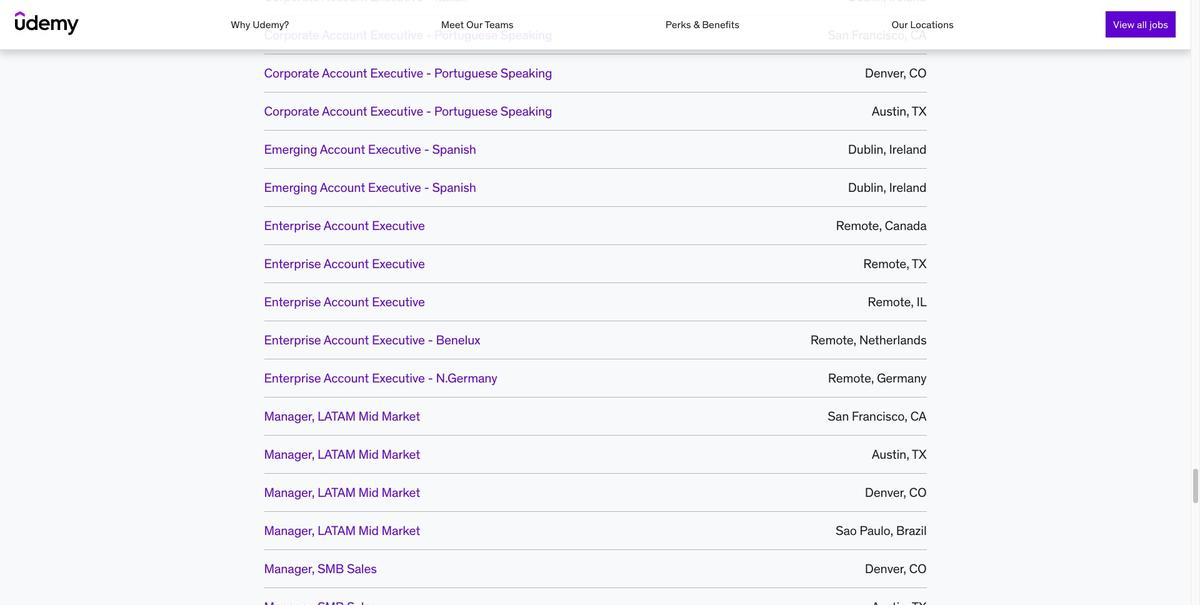 Task type: vqa. For each thing, say whether or not it's contained in the screenshot.
Corporate to the middle
yes



Task type: locate. For each thing, give the bounding box(es) containing it.
0 vertical spatial austin, tx
[[872, 103, 927, 119]]

denver, up sao paulo, brazil
[[865, 485, 906, 500]]

1 horizontal spatial our
[[892, 18, 908, 31]]

1 manager, latam mid market from the top
[[264, 408, 420, 424]]

2 dublin, ireland from the top
[[848, 180, 927, 195]]

corporate for austin, tx
[[264, 103, 319, 119]]

manager, latam mid market for austin, tx
[[264, 447, 420, 462]]

dublin, ireland
[[848, 142, 927, 157], [848, 180, 927, 195]]

0 vertical spatial enterprise account executive
[[264, 218, 425, 233]]

2 san from the top
[[828, 408, 849, 424]]

enterprise account executive for remote, il
[[264, 294, 425, 310]]

san for corporate account executive - portuguese speaking
[[828, 27, 849, 43]]

0 vertical spatial corporate
[[264, 27, 319, 43]]

1 vertical spatial co
[[909, 485, 927, 500]]

why
[[231, 18, 250, 31]]

1 vertical spatial san francisco, ca
[[828, 408, 927, 424]]

1 denver, co from the top
[[865, 65, 927, 81]]

remote, netherlands
[[811, 332, 927, 348]]

1 vertical spatial ca
[[910, 408, 927, 424]]

1 latam from the top
[[317, 408, 356, 424]]

2 corporate account executive - portuguese speaking from the top
[[264, 65, 552, 81]]

enterprise for remote, tx
[[264, 256, 321, 272]]

manager,
[[264, 408, 315, 424], [264, 447, 315, 462], [264, 485, 315, 500], [264, 523, 315, 538], [264, 561, 315, 577]]

0 vertical spatial emerging account executive - spanish
[[264, 142, 476, 157]]

remote, down 'remote, canada'
[[863, 256, 909, 272]]

speaking for austin, tx
[[501, 103, 552, 119]]

remote, for remote, netherlands
[[811, 332, 857, 348]]

corporate
[[264, 27, 319, 43], [264, 65, 319, 81], [264, 103, 319, 119]]

market for san
[[382, 408, 420, 424]]

2 vertical spatial denver, co
[[865, 561, 927, 577]]

0 vertical spatial portuguese
[[434, 27, 498, 43]]

san francisco, ca for manager, latam mid market
[[828, 408, 927, 424]]

1 portuguese from the top
[[434, 27, 498, 43]]

netherlands
[[859, 332, 927, 348]]

denver, for market
[[865, 485, 906, 500]]

1 austin, from the top
[[872, 103, 909, 119]]

1 vertical spatial dublin,
[[848, 180, 886, 195]]

denver, down sao paulo, brazil
[[865, 561, 906, 577]]

remote, down remote, netherlands
[[828, 370, 874, 386]]

ca for manager, latam mid market
[[910, 408, 927, 424]]

jobs
[[1150, 18, 1168, 31]]

germany
[[877, 370, 927, 386]]

speaking
[[501, 27, 552, 43], [501, 65, 552, 81], [501, 103, 552, 119]]

1 vertical spatial emerging
[[264, 180, 317, 195]]

0 vertical spatial co
[[909, 65, 927, 81]]

1 vertical spatial francisco,
[[852, 408, 908, 424]]

1 vertical spatial austin,
[[872, 447, 909, 462]]

our locations
[[892, 18, 954, 31]]

2 market from the top
[[382, 447, 420, 462]]

1 corporate account executive - portuguese speaking from the top
[[264, 27, 552, 43]]

denver, down our locations
[[865, 65, 906, 81]]

2 vertical spatial enterprise account executive
[[264, 294, 425, 310]]

remote, tx
[[863, 256, 927, 272]]

2 mid from the top
[[359, 447, 379, 462]]

0 vertical spatial ca
[[910, 27, 927, 43]]

2 san francisco, ca from the top
[[828, 408, 927, 424]]

1 vertical spatial denver,
[[865, 485, 906, 500]]

1 vertical spatial portuguese
[[434, 65, 498, 81]]

1 vertical spatial dublin, ireland
[[848, 180, 927, 195]]

mid
[[359, 408, 379, 424], [359, 447, 379, 462], [359, 485, 379, 500], [359, 523, 379, 538]]

remote, for remote, germany
[[828, 370, 874, 386]]

2 manager, latam mid market from the top
[[264, 447, 420, 462]]

4 latam from the top
[[317, 523, 356, 538]]

corporate for san francisco, ca
[[264, 27, 319, 43]]

dublin,
[[848, 142, 886, 157], [848, 180, 886, 195]]

1 manager, from the top
[[264, 408, 315, 424]]

our left "locations"
[[892, 18, 908, 31]]

3 enterprise from the top
[[264, 294, 321, 310]]

spanish
[[432, 142, 476, 157], [432, 180, 476, 195]]

meet our teams link
[[441, 18, 514, 31]]

5 enterprise from the top
[[264, 370, 321, 386]]

3 speaking from the top
[[501, 103, 552, 119]]

1 vertical spatial san
[[828, 408, 849, 424]]

san francisco, ca for corporate account executive - portuguese speaking
[[828, 27, 927, 43]]

4 enterprise from the top
[[264, 332, 321, 348]]

0 vertical spatial speaking
[[501, 27, 552, 43]]

3 mid from the top
[[359, 485, 379, 500]]

-
[[426, 27, 431, 43], [426, 65, 431, 81], [426, 103, 431, 119], [424, 142, 429, 157], [424, 180, 429, 195], [428, 332, 433, 348], [428, 370, 433, 386]]

2 emerging account executive - spanish from the top
[[264, 180, 476, 195]]

3 corporate account executive - portuguese speaking from the top
[[264, 103, 552, 119]]

all
[[1137, 18, 1147, 31]]

enterprise account executive
[[264, 218, 425, 233], [264, 256, 425, 272], [264, 294, 425, 310]]

2 co from the top
[[909, 485, 927, 500]]

1 san from the top
[[828, 27, 849, 43]]

francisco, left "locations"
[[852, 27, 908, 43]]

5 manager, from the top
[[264, 561, 315, 577]]

denver, co for market
[[865, 485, 927, 500]]

benelux
[[436, 332, 480, 348]]

4 manager, latam mid market from the top
[[264, 523, 420, 538]]

2 austin, from the top
[[872, 447, 909, 462]]

3 denver, co from the top
[[865, 561, 927, 577]]

1 corporate from the top
[[264, 27, 319, 43]]

perks & benefits
[[666, 18, 740, 31]]

co down 'brazil'
[[909, 561, 927, 577]]

enterprise account executive - benelux
[[264, 332, 480, 348]]

2 denver, from the top
[[865, 485, 906, 500]]

3 tx from the top
[[912, 447, 927, 462]]

enterprise
[[264, 218, 321, 233], [264, 256, 321, 272], [264, 294, 321, 310], [264, 332, 321, 348], [264, 370, 321, 386]]

3 portuguese from the top
[[434, 103, 498, 119]]

remote, for remote, tx
[[863, 256, 909, 272]]

0 vertical spatial dublin, ireland
[[848, 142, 927, 157]]

san francisco, ca
[[828, 27, 927, 43], [828, 408, 927, 424]]

2 vertical spatial co
[[909, 561, 927, 577]]

co up 'brazil'
[[909, 485, 927, 500]]

denver, co up sao paulo, brazil
[[865, 485, 927, 500]]

udemy image
[[15, 11, 79, 35]]

manager, smb sales
[[264, 561, 377, 577]]

denver, co down our locations link
[[865, 65, 927, 81]]

2 emerging from the top
[[264, 180, 317, 195]]

francisco, down "remote, germany"
[[852, 408, 908, 424]]

4 market from the top
[[382, 523, 420, 538]]

1 vertical spatial tx
[[912, 256, 927, 272]]

1 speaking from the top
[[501, 27, 552, 43]]

2 vertical spatial speaking
[[501, 103, 552, 119]]

1 ca from the top
[[910, 27, 927, 43]]

1 enterprise from the top
[[264, 218, 321, 233]]

3 market from the top
[[382, 485, 420, 500]]

executive
[[370, 27, 423, 43], [370, 65, 423, 81], [370, 103, 423, 119], [368, 142, 421, 157], [368, 180, 421, 195], [372, 218, 425, 233], [372, 256, 425, 272], [372, 294, 425, 310], [372, 332, 425, 348], [372, 370, 425, 386]]

4 manager, from the top
[[264, 523, 315, 538]]

4 mid from the top
[[359, 523, 379, 538]]

1 austin, tx from the top
[[872, 103, 927, 119]]

1 denver, from the top
[[865, 65, 906, 81]]

corporate account executive - portuguese speaking
[[264, 27, 552, 43], [264, 65, 552, 81], [264, 103, 552, 119]]

0 vertical spatial denver, co
[[865, 65, 927, 81]]

manager, latam mid market for sao paulo, brazil
[[264, 523, 420, 538]]

remote, left il
[[868, 294, 914, 310]]

3 manager, from the top
[[264, 485, 315, 500]]

corporate account executive - portuguese speaking for denver, co
[[264, 65, 552, 81]]

latam for sao paulo, brazil
[[317, 523, 356, 538]]

tx
[[912, 103, 927, 119], [912, 256, 927, 272], [912, 447, 927, 462]]

1 co from the top
[[909, 65, 927, 81]]

2 vertical spatial corporate account executive - portuguese speaking
[[264, 103, 552, 119]]

ireland
[[889, 142, 927, 157], [889, 180, 927, 195]]

remote,
[[836, 218, 882, 233], [863, 256, 909, 272], [868, 294, 914, 310], [811, 332, 857, 348], [828, 370, 874, 386]]

2 enterprise from the top
[[264, 256, 321, 272]]

2 vertical spatial denver,
[[865, 561, 906, 577]]

1 vertical spatial austin, tx
[[872, 447, 927, 462]]

1 vertical spatial enterprise account executive
[[264, 256, 425, 272]]

our
[[466, 18, 483, 31], [892, 18, 908, 31]]

why udemy? link
[[231, 18, 289, 31]]

0 vertical spatial spanish
[[432, 142, 476, 157]]

0 vertical spatial emerging
[[264, 142, 317, 157]]

1 tx from the top
[[912, 103, 927, 119]]

1 enterprise account executive from the top
[[264, 218, 425, 233]]

remote, up "remote, germany"
[[811, 332, 857, 348]]

3 latam from the top
[[317, 485, 356, 500]]

1 vertical spatial denver, co
[[865, 485, 927, 500]]

co for market
[[909, 485, 927, 500]]

remote, il
[[868, 294, 927, 310]]

3 denver, from the top
[[865, 561, 906, 577]]

2 speaking from the top
[[501, 65, 552, 81]]

1 vertical spatial corporate account executive - portuguese speaking
[[264, 65, 552, 81]]

3 enterprise account executive from the top
[[264, 294, 425, 310]]

1 dublin, ireland from the top
[[848, 142, 927, 157]]

2 vertical spatial tx
[[912, 447, 927, 462]]

2 corporate from the top
[[264, 65, 319, 81]]

1 vertical spatial emerging account executive - spanish
[[264, 180, 476, 195]]

1 market from the top
[[382, 408, 420, 424]]

2 vertical spatial corporate
[[264, 103, 319, 119]]

0 vertical spatial denver,
[[865, 65, 906, 81]]

0 vertical spatial dublin,
[[848, 142, 886, 157]]

1 vertical spatial speaking
[[501, 65, 552, 81]]

0 horizontal spatial our
[[466, 18, 483, 31]]

0 vertical spatial francisco,
[[852, 27, 908, 43]]

1 vertical spatial corporate
[[264, 65, 319, 81]]

teams
[[485, 18, 514, 31]]

enterprise account executive - n.germany
[[264, 370, 497, 386]]

2 portuguese from the top
[[434, 65, 498, 81]]

latam for denver, co
[[317, 485, 356, 500]]

2 francisco, from the top
[[852, 408, 908, 424]]

francisco,
[[852, 27, 908, 43], [852, 408, 908, 424]]

ca
[[910, 27, 927, 43], [910, 408, 927, 424]]

co down our locations link
[[909, 65, 927, 81]]

austin,
[[872, 103, 909, 119], [872, 447, 909, 462]]

emerging
[[264, 142, 317, 157], [264, 180, 317, 195]]

2 enterprise account executive from the top
[[264, 256, 425, 272]]

denver,
[[865, 65, 906, 81], [865, 485, 906, 500], [865, 561, 906, 577]]

3 co from the top
[[909, 561, 927, 577]]

remote, for remote, il
[[868, 294, 914, 310]]

0 vertical spatial tx
[[912, 103, 927, 119]]

1 vertical spatial ireland
[[889, 180, 927, 195]]

remote, for remote, canada
[[836, 218, 882, 233]]

0 vertical spatial san
[[828, 27, 849, 43]]

2 latam from the top
[[317, 447, 356, 462]]

1 francisco, from the top
[[852, 27, 908, 43]]

2 vertical spatial portuguese
[[434, 103, 498, 119]]

mid for sao paulo, brazil
[[359, 523, 379, 538]]

2 ca from the top
[[910, 408, 927, 424]]

2 austin, tx from the top
[[872, 447, 927, 462]]

0 vertical spatial austin,
[[872, 103, 909, 119]]

our right meet
[[466, 18, 483, 31]]

manager, latam mid market
[[264, 408, 420, 424], [264, 447, 420, 462], [264, 485, 420, 500], [264, 523, 420, 538]]

1 san francisco, ca from the top
[[828, 27, 927, 43]]

market
[[382, 408, 420, 424], [382, 447, 420, 462], [382, 485, 420, 500], [382, 523, 420, 538]]

co
[[909, 65, 927, 81], [909, 485, 927, 500], [909, 561, 927, 577]]

remote, left "canada"
[[836, 218, 882, 233]]

remote, canada
[[836, 218, 927, 233]]

austin, tx
[[872, 103, 927, 119], [872, 447, 927, 462]]

enterprise account executive for remote, tx
[[264, 256, 425, 272]]

2 tx from the top
[[912, 256, 927, 272]]

1 mid from the top
[[359, 408, 379, 424]]

enterprise for remote, netherlands
[[264, 332, 321, 348]]

1 emerging from the top
[[264, 142, 317, 157]]

0 vertical spatial san francisco, ca
[[828, 27, 927, 43]]

3 manager, latam mid market from the top
[[264, 485, 420, 500]]

paulo,
[[860, 523, 893, 538]]

denver, co down sao paulo, brazil
[[865, 561, 927, 577]]

0 vertical spatial ireland
[[889, 142, 927, 157]]

san
[[828, 27, 849, 43], [828, 408, 849, 424]]

portuguese
[[434, 27, 498, 43], [434, 65, 498, 81], [434, 103, 498, 119]]

n.germany
[[436, 370, 497, 386]]

account
[[322, 27, 367, 43], [322, 65, 367, 81], [322, 103, 367, 119], [320, 142, 365, 157], [320, 180, 365, 195], [324, 218, 369, 233], [324, 256, 369, 272], [324, 294, 369, 310], [324, 332, 369, 348], [324, 370, 369, 386]]

denver, co
[[865, 65, 927, 81], [865, 485, 927, 500], [865, 561, 927, 577]]

il
[[917, 294, 927, 310]]

3 corporate from the top
[[264, 103, 319, 119]]

latam
[[317, 408, 356, 424], [317, 447, 356, 462], [317, 485, 356, 500], [317, 523, 356, 538]]

tx for -
[[912, 103, 927, 119]]

2 denver, co from the top
[[865, 485, 927, 500]]

emerging account executive - spanish
[[264, 142, 476, 157], [264, 180, 476, 195]]

1 vertical spatial spanish
[[432, 180, 476, 195]]

0 vertical spatial corporate account executive - portuguese speaking
[[264, 27, 552, 43]]



Task type: describe. For each thing, give the bounding box(es) containing it.
enterprise for remote, germany
[[264, 370, 321, 386]]

francisco, for manager, latam mid market
[[852, 408, 908, 424]]

denver, for -
[[865, 65, 906, 81]]

manager, latam mid market for san francisco, ca
[[264, 408, 420, 424]]

latam for austin, tx
[[317, 447, 356, 462]]

1 ireland from the top
[[889, 142, 927, 157]]

meet our teams
[[441, 18, 514, 31]]

canada
[[885, 218, 927, 233]]

san for manager, latam mid market
[[828, 408, 849, 424]]

austin, for manager, latam mid market
[[872, 447, 909, 462]]

sao
[[836, 523, 857, 538]]

sao paulo, brazil
[[836, 523, 927, 538]]

market for sao
[[382, 523, 420, 538]]

manager, latam mid market for denver, co
[[264, 485, 420, 500]]

2 dublin, from the top
[[848, 180, 886, 195]]

market for denver,
[[382, 485, 420, 500]]

1 our from the left
[[466, 18, 483, 31]]

speaking for denver, co
[[501, 65, 552, 81]]

2 manager, from the top
[[264, 447, 315, 462]]

mid for denver, co
[[359, 485, 379, 500]]

perks & benefits link
[[666, 18, 740, 31]]

ca for corporate account executive - portuguese speaking
[[910, 27, 927, 43]]

2 our from the left
[[892, 18, 908, 31]]

portuguese for san francisco, ca
[[434, 27, 498, 43]]

benefits
[[702, 18, 740, 31]]

corporate account executive - portuguese speaking for san francisco, ca
[[264, 27, 552, 43]]

1 emerging account executive - spanish from the top
[[264, 142, 476, 157]]

denver, co for -
[[865, 65, 927, 81]]

tx for market
[[912, 447, 927, 462]]

enterprise for remote, il
[[264, 294, 321, 310]]

austin, tx for corporate account executive - portuguese speaking
[[872, 103, 927, 119]]

meet
[[441, 18, 464, 31]]

enterprise account executive for remote, canada
[[264, 218, 425, 233]]

1 spanish from the top
[[432, 142, 476, 157]]

view all jobs link
[[1106, 11, 1176, 38]]

2 spanish from the top
[[432, 180, 476, 195]]

smb
[[317, 561, 344, 577]]

remote, germany
[[828, 370, 927, 386]]

perks
[[666, 18, 691, 31]]

1 dublin, from the top
[[848, 142, 886, 157]]

corporate for denver, co
[[264, 65, 319, 81]]

co for -
[[909, 65, 927, 81]]

austin, for corporate account executive - portuguese speaking
[[872, 103, 909, 119]]

portuguese for denver, co
[[434, 65, 498, 81]]

udemy?
[[253, 18, 289, 31]]

mid for san francisco, ca
[[359, 408, 379, 424]]

portuguese for austin, tx
[[434, 103, 498, 119]]

view
[[1113, 18, 1135, 31]]

our locations link
[[892, 18, 954, 31]]

francisco, for corporate account executive - portuguese speaking
[[852, 27, 908, 43]]

latam for san francisco, ca
[[317, 408, 356, 424]]

why udemy?
[[231, 18, 289, 31]]

speaking for san francisco, ca
[[501, 27, 552, 43]]

enterprise for remote, canada
[[264, 218, 321, 233]]

2 ireland from the top
[[889, 180, 927, 195]]

locations
[[910, 18, 954, 31]]

&
[[694, 18, 700, 31]]

mid for austin, tx
[[359, 447, 379, 462]]

brazil
[[896, 523, 927, 538]]

austin, tx for manager, latam mid market
[[872, 447, 927, 462]]

view all jobs
[[1113, 18, 1168, 31]]

market for austin,
[[382, 447, 420, 462]]

sales
[[347, 561, 377, 577]]

corporate account executive - portuguese speaking for austin, tx
[[264, 103, 552, 119]]



